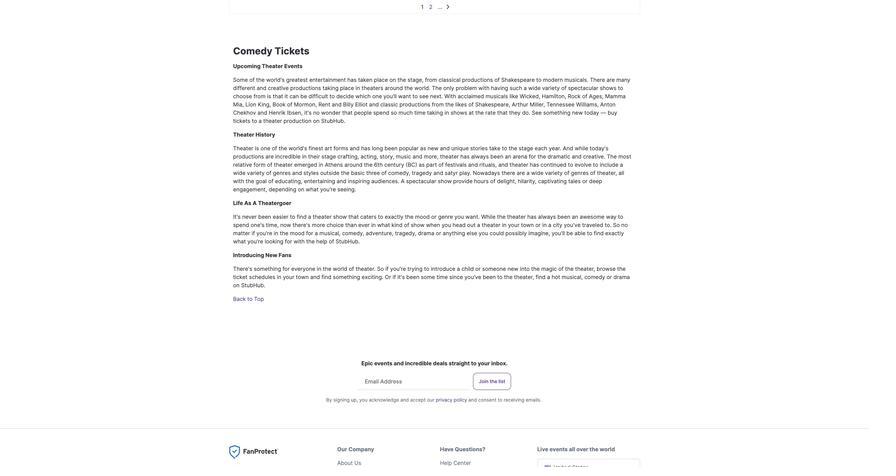 Task type: locate. For each thing, give the bounding box(es) containing it.
rituals,
[[480, 161, 497, 168]]

1 vertical spatial world's
[[289, 145, 307, 152]]

1 horizontal spatial town
[[521, 222, 534, 229]]

include
[[600, 161, 619, 168]]

new left into
[[508, 266, 519, 272]]

entertainment
[[309, 76, 346, 83]]

events right "live"
[[550, 446, 568, 453]]

theater inside theater is one of the world's finest art forms and has long been popular as new and unique stories take to the stage each year. and while today's productions are incredible in their stage crafting, acting, story, music and more, theater has always been an arena for the dramatic and creative. the most relative form of theater emerged in athens around the 6th century (bc) as part of festivals and rituals, and theater has continued to evolve to include a wide variety of genres and styles outside the basic three of comedy, tragedy and satyr play. nowadays there are a wide variety of genres of theater, all with the goal of educating, entertaining and inspiring audiences. a spectacular show provide hours of delight, hilarity, captivating tales or deep engagement, depending on what you're seeing.
[[233, 145, 253, 152]]

of right "help"
[[329, 238, 334, 245]]

1 vertical spatial with
[[233, 178, 244, 185]]

0 vertical spatial be
[[301, 93, 307, 100]]

has left the taken
[[347, 76, 357, 83]]

0 vertical spatial around
[[385, 85, 403, 91]]

0 vertical spatial incredible
[[275, 153, 301, 160]]

back to top
[[233, 296, 264, 303]]

1 horizontal spatial be
[[567, 230, 573, 237]]

creative
[[268, 85, 289, 91]]

for inside there's something for everyone in the world of theater. so if you're trying to introduce a child or someone new into the magic of the theater, browse the ticket schedules in your town and find something exciting. or if it's been some time since you've been to the theater, find a hot musical, comedy or drama on stubhub.
[[283, 266, 290, 272]]

1 horizontal spatial so
[[613, 222, 620, 229]]

rock
[[568, 93, 581, 100]]

0 vertical spatial the
[[432, 85, 442, 91]]

to left see at the left
[[413, 93, 418, 100]]

stubhub. inside there's something for everyone in the world of theater. so if you're trying to introduce a child or someone new into the magic of the theater, browse the ticket schedules in your town and find something exciting. or if it's been some time since you've been to the theater, find a hot musical, comedy or drama on stubhub.
[[241, 282, 265, 289]]

world left theater. at the left of the page
[[333, 266, 347, 272]]

it's inside the 'some of the world's greatest entertainment has taken place on the stage, from classical productions of shakespeare to modern musicals. there are many different and creative productions taking place in theaters around the world. the only problem with having such a wide variety of spectacular shows to choose from is that it can be difficult to decide which one you'll want to see next. with acclaimed musicals like wicked, hamilton, rock of ages, mamma mia, lion king, book of mormon, rent and billy elliot and classic productions from the likes of shakespeare, arthur miller, tennessee williams, anton chekhov and henrik ibsen, it's no wonder that people spend so much time taking in shows at the rate that they do. see something new today — buy tickets to a theater production on stubhub.'
[[304, 109, 312, 116]]

show down "satyr"
[[438, 178, 452, 185]]

williams,
[[576, 101, 599, 108]]

to right caters
[[378, 213, 383, 220]]

new inside there's something for everyone in the world of theater. so if you're trying to introduce a child or someone new into the magic of the theater, browse the ticket schedules in your town and find something exciting. or if it's been some time since you've been to the theater, find a hot musical, comedy or drama on stubhub.
[[508, 266, 519, 272]]

of right part
[[439, 161, 444, 168]]

Email Address email field
[[359, 373, 470, 390]]

1 horizontal spatial it's
[[398, 274, 405, 281]]

taking down entertainment
[[323, 85, 339, 91]]

drama inside there's something for everyone in the world of theater. so if you're trying to introduce a child or someone new into the magic of the theater, browse the ticket schedules in your town and find something exciting. or if it's been some time since you've been to the theater, find a hot musical, comedy or drama on stubhub.
[[614, 274, 630, 281]]

new up the more,
[[428, 145, 439, 152]]

1 horizontal spatial show
[[411, 222, 425, 229]]

1 vertical spatial new
[[428, 145, 439, 152]]

musical, down "choice"
[[320, 230, 341, 237]]

genres
[[273, 170, 291, 176], [571, 170, 589, 176]]

0 vertical spatial musical,
[[320, 230, 341, 237]]

0 vertical spatial your
[[508, 222, 520, 229]]

questions?
[[455, 446, 486, 453]]

1 horizontal spatial musical,
[[562, 274, 583, 281]]

a right audiences.
[[401, 178, 405, 185]]

are up form
[[266, 153, 274, 160]]

0 vertical spatial place
[[374, 76, 388, 83]]

or right tales
[[582, 178, 588, 185]]

the right "over"
[[590, 446, 599, 453]]

1 vertical spatial is
[[255, 145, 259, 152]]

musical, inside it's never been easier to find a theater show that caters to exactly the mood or genre you want. while the theater has always been an awesome way to spend one's time, now there's more choice than ever in what kind of show when you head out a theater in your town or in a city you've traveled to. so no matter if you're in the mood for a musical, comedy, adventure, tragedy, drama or anything else you could possibly imagine, you'll be able to find exactly what you're looking for with the help of stubhub.
[[320, 230, 341, 237]]

the up include
[[607, 153, 617, 160]]

stubhub. inside the 'some of the world's greatest entertainment has taken place on the stage, from classical productions of shakespeare to modern musicals. there are many different and creative productions taking place in theaters around the world. the only problem with having such a wide variety of spectacular shows to choose from is that it can be difficult to decide which one you'll want to see next. with acclaimed musicals like wicked, hamilton, rock of ages, mamma mia, lion king, book of mormon, rent and billy elliot and classic productions from the likes of shakespeare, arthur miller, tennessee williams, anton chekhov and henrik ibsen, it's no wonder that people spend so much time taking in shows at the rate that they do. see something new today — buy tickets to a theater production on stubhub.'
[[321, 118, 345, 124]]

about us link
[[337, 460, 361, 467]]

time
[[414, 109, 426, 116], [437, 274, 448, 281]]

athens
[[325, 161, 343, 168]]

on inside theater is one of the world's finest art forms and has long been popular as new and unique stories take to the stage each year. and while today's productions are incredible in their stage crafting, acting, story, music and more, theater has always been an arena for the dramatic and creative. the most relative form of theater emerged in athens around the 6th century (bc) as part of festivals and rituals, and theater has continued to evolve to include a wide variety of genres and styles outside the basic three of comedy, tragedy and satyr play. nowadays there are a wide variety of genres of theater, all with the goal of educating, entertaining and inspiring audiences. a spectacular show provide hours of delight, hilarity, captivating tales or deep engagement, depending on what you're seeing.
[[298, 186, 304, 193]]

some of the world's greatest entertainment has taken place on the stage, from classical productions of shakespeare to modern musicals. there are many different and creative productions taking place in theaters around the world. the only problem with having such a wide variety of spectacular shows to choose from is that it can be difficult to decide which one you'll want to see next. with acclaimed musicals like wicked, hamilton, rock of ages, mamma mia, lion king, book of mormon, rent and billy elliot and classic productions from the likes of shakespeare, arthur miller, tennessee williams, anton chekhov and henrik ibsen, it's no wonder that people spend so much time taking in shows at the rate that they do. see something new today — buy tickets to a theater production on stubhub.
[[233, 76, 631, 124]]

0 vertical spatial if
[[252, 230, 255, 237]]

relative
[[233, 161, 252, 168]]

1 vertical spatial exactly
[[605, 230, 624, 237]]

1 vertical spatial events
[[550, 446, 568, 453]]

time inside there's something for everyone in the world of theater. so if you're trying to introduce a child or someone new into the magic of the theater, browse the ticket schedules in your town and find something exciting. or if it's been some time since you've been to the theater, find a hot musical, comedy or drama on stubhub.
[[437, 274, 448, 281]]

be up mormon,
[[301, 93, 307, 100]]

0 horizontal spatial what
[[233, 238, 246, 245]]

1 vertical spatial it's
[[398, 274, 405, 281]]

an inside theater is one of the world's finest art forms and has long been popular as new and unique stories take to the stage each year. and while today's productions are incredible in their stage crafting, acting, story, music and more, theater has always been an arena for the dramatic and creative. the most relative form of theater emerged in athens around the 6th century (bc) as part of festivals and rituals, and theater has continued to evolve to include a wide variety of genres and styles outside the basic three of comedy, tragedy and satyr play. nowadays there are a wide variety of genres of theater, all with the goal of educating, entertaining and inspiring audiences. a spectacular show provide hours of delight, hilarity, captivating tales or deep engagement, depending on what you're seeing.
[[505, 153, 511, 160]]

fans
[[279, 252, 292, 259]]

0 horizontal spatial around
[[345, 161, 363, 168]]

more
[[312, 222, 325, 229]]

1 horizontal spatial time
[[437, 274, 448, 281]]

1 horizontal spatial theater,
[[575, 266, 595, 272]]

2 horizontal spatial are
[[607, 76, 615, 83]]

0 horizontal spatial always
[[471, 153, 489, 160]]

hours
[[474, 178, 489, 185]]

ibsen,
[[287, 109, 303, 116]]

to up some
[[424, 266, 429, 272]]

you
[[455, 213, 464, 220], [442, 222, 451, 229], [479, 230, 488, 237], [359, 397, 368, 403]]

wonder
[[321, 109, 341, 116]]

the right at
[[476, 109, 484, 116]]

1 horizontal spatial comedy,
[[388, 170, 410, 176]]

1 horizontal spatial is
[[267, 93, 271, 100]]

spectacular down musicals. at the right top
[[568, 85, 599, 91]]

2
[[429, 3, 433, 10]]

1 horizontal spatial taking
[[427, 109, 443, 116]]

0 vertical spatial stubhub.
[[321, 118, 345, 124]]

2 vertical spatial with
[[294, 238, 305, 245]]

shows down likes at the top of page
[[451, 109, 467, 116]]

want
[[398, 93, 411, 100]]

depending
[[269, 186, 296, 193]]

you'll inside the 'some of the world's greatest entertainment has taken place on the stage, from classical productions of shakespeare to modern musicals. there are many different and creative productions taking place in theaters around the world. the only problem with having such a wide variety of spectacular shows to choose from is that it can be difficult to decide which one you'll want to see next. with acclaimed musicals like wicked, hamilton, rock of ages, mamma mia, lion king, book of mormon, rent and billy elliot and classic productions from the likes of shakespeare, arthur miller, tennessee williams, anton chekhov and henrik ibsen, it's no wonder that people spend so much time taking in shows at the rate that they do. see something new today — buy tickets to a theater production on stubhub.'
[[384, 93, 397, 100]]

and
[[563, 145, 573, 152]]

2 horizontal spatial with
[[479, 85, 490, 91]]

0 vertical spatial an
[[505, 153, 511, 160]]

1 vertical spatial you'll
[[552, 230, 565, 237]]

kind
[[392, 222, 403, 229]]

place
[[374, 76, 388, 83], [340, 85, 354, 91]]

for up 'fans'
[[285, 238, 292, 245]]

0 horizontal spatial with
[[233, 178, 244, 185]]

0 horizontal spatial you've
[[465, 274, 481, 281]]

0 vertical spatial world's
[[266, 76, 285, 83]]

theater down henrik at the left of page
[[263, 118, 282, 124]]

1 vertical spatial no
[[622, 222, 628, 229]]

0 horizontal spatial you'll
[[384, 93, 397, 100]]

is down theater history
[[255, 145, 259, 152]]

an left arena
[[505, 153, 511, 160]]

variety down modern
[[542, 85, 560, 91]]

mood up when
[[415, 213, 430, 220]]

list
[[499, 379, 505, 384]]

help center
[[440, 460, 471, 467]]

drama inside it's never been easier to find a theater show that caters to exactly the mood or genre you want. while the theater has always been an awesome way to spend one's time, now there's more choice than ever in what kind of show when you head out a theater in your town or in a city you've traveled to. so no matter if you're in the mood for a musical, comedy, adventure, tragedy, drama or anything else you could possibly imagine, you'll be able to find exactly what you're looking for with the help of stubhub.
[[418, 230, 434, 237]]

the up next.
[[432, 85, 442, 91]]

with inside it's never been easier to find a theater show that caters to exactly the mood or genre you want. while the theater has always been an awesome way to spend one's time, now there's more choice than ever in what kind of show when you head out a theater in your town or in a city you've traveled to. so no matter if you're in the mood for a musical, comedy, adventure, tragedy, drama or anything else you could possibly imagine, you'll be able to find exactly what you're looking for with the help of stubhub.
[[294, 238, 305, 245]]

all left "over"
[[569, 446, 575, 453]]

0 vertical spatial always
[[471, 153, 489, 160]]

popular
[[399, 145, 419, 152]]

are
[[607, 76, 615, 83], [266, 153, 274, 160], [517, 170, 525, 176]]

the right into
[[531, 266, 540, 272]]

wide up hilarity, on the top of the page
[[531, 170, 544, 176]]

classic
[[381, 101, 398, 108]]

1 horizontal spatial are
[[517, 170, 525, 176]]

year.
[[549, 145, 562, 152]]

always inside theater is one of the world's finest art forms and has long been popular as new and unique stories take to the stage each year. and while today's productions are incredible in their stage crafting, acting, story, music and more, theater has always been an arena for the dramatic and creative. the most relative form of theater emerged in athens around the 6th century (bc) as part of festivals and rituals, and theater has continued to evolve to include a wide variety of genres and styles outside the basic three of comedy, tragedy and satyr play. nowadays there are a wide variety of genres of theater, all with the goal of educating, entertaining and inspiring audiences. a spectacular show provide hours of delight, hilarity, captivating tales or deep engagement, depending on what you're seeing.
[[471, 153, 489, 160]]

1 horizontal spatial a
[[401, 178, 405, 185]]

a up the since
[[457, 266, 460, 272]]

1 horizontal spatial what
[[306, 186, 319, 193]]

there's
[[293, 222, 310, 229]]

variety
[[542, 85, 560, 91], [247, 170, 265, 176], [545, 170, 563, 176]]

around inside theater is one of the world's finest art forms and has long been popular as new and unique stories take to the stage each year. and while today's productions are incredible in their stage crafting, acting, story, music and more, theater has always been an arena for the dramatic and creative. the most relative form of theater emerged in athens around the 6th century (bc) as part of festivals and rituals, and theater has continued to evolve to include a wide variety of genres and styles outside the basic three of comedy, tragedy and satyr play. nowadays there are a wide variety of genres of theater, all with the goal of educating, entertaining and inspiring audiences. a spectacular show provide hours of delight, hilarity, captivating tales or deep engagement, depending on what you're seeing.
[[345, 161, 363, 168]]

been down someone
[[483, 274, 496, 281]]

provide
[[453, 178, 473, 185]]

the down acting,
[[364, 161, 373, 168]]

a inside theater is one of the world's finest art forms and has long been popular as new and unique stories take to the stage each year. and while today's productions are incredible in their stage crafting, acting, story, music and more, theater has always been an arena for the dramatic and creative. the most relative form of theater emerged in athens around the 6th century (bc) as part of festivals and rituals, and theater has continued to evolve to include a wide variety of genres and styles outside the basic three of comedy, tragedy and satyr play. nowadays there are a wide variety of genres of theater, all with the goal of educating, entertaining and inspiring audiences. a spectacular show provide hours of delight, hilarity, captivating tales or deep engagement, depending on what you're seeing.
[[401, 178, 405, 185]]

the
[[256, 76, 265, 83], [398, 76, 406, 83], [405, 85, 413, 91], [445, 101, 454, 108], [476, 109, 484, 116], [279, 145, 287, 152], [509, 145, 517, 152], [538, 153, 546, 160], [364, 161, 373, 168], [341, 170, 350, 176], [246, 178, 254, 185], [405, 213, 414, 220], [497, 213, 506, 220], [280, 230, 288, 237], [306, 238, 315, 245], [323, 266, 331, 272], [531, 266, 540, 272], [565, 266, 574, 272], [617, 266, 626, 272], [504, 274, 513, 281], [490, 379, 497, 384], [590, 446, 599, 453]]

2 vertical spatial theater
[[233, 145, 253, 152]]

1 vertical spatial so
[[377, 266, 384, 272]]

1 horizontal spatial place
[[374, 76, 388, 83]]

in up 'imagine,'
[[542, 222, 547, 229]]

as up tragedy
[[419, 161, 425, 168]]

or
[[385, 274, 391, 281]]

1 horizontal spatial events
[[550, 446, 568, 453]]

you up the head
[[455, 213, 464, 220]]

exactly
[[385, 213, 404, 220], [605, 230, 624, 237]]

0 horizontal spatial events
[[374, 360, 393, 367]]

0 vertical spatial it's
[[304, 109, 312, 116]]

of right form
[[267, 161, 272, 168]]

0 vertical spatial spectacular
[[568, 85, 599, 91]]

be left able
[[567, 230, 573, 237]]

caters
[[360, 213, 377, 220]]

introducing new fans
[[233, 252, 292, 259]]

show
[[438, 178, 452, 185], [333, 213, 347, 220], [411, 222, 425, 229]]

1 vertical spatial comedy,
[[342, 230, 364, 237]]

something up schedules
[[254, 266, 281, 272]]

0 vertical spatial new
[[572, 109, 583, 116]]

music
[[396, 153, 411, 160]]

shows
[[600, 85, 617, 91], [451, 109, 467, 116]]

...
[[438, 3, 443, 10]]

anton
[[600, 101, 616, 108]]

live
[[537, 446, 548, 453]]

a
[[524, 85, 527, 91], [259, 118, 262, 124], [620, 161, 623, 168], [527, 170, 530, 176], [308, 213, 311, 220], [477, 222, 480, 229], [548, 222, 552, 229], [315, 230, 318, 237], [457, 266, 460, 272], [547, 274, 550, 281]]

0 horizontal spatial an
[[505, 153, 511, 160]]

variety inside the 'some of the world's greatest entertainment has taken place on the stage, from classical productions of shakespeare to modern musicals. there are many different and creative productions taking place in theaters around the world. the only problem with having such a wide variety of spectacular shows to choose from is that it can be difficult to decide which one you'll want to see next. with acclaimed musicals like wicked, hamilton, rock of ages, mamma mia, lion king, book of mormon, rent and billy elliot and classic productions from the likes of shakespeare, arthur miller, tennessee williams, anton chekhov and henrik ibsen, it's no wonder that people spend so much time taking in shows at the rate that they do. see something new today — buy tickets to a theater production on stubhub.'
[[542, 85, 560, 91]]

0 vertical spatial one
[[372, 93, 382, 100]]

the inside the 'some of the world's greatest entertainment has taken place on the stage, from classical productions of shakespeare to modern musicals. there are many different and creative productions taking place in theaters around the world. the only problem with having such a wide variety of spectacular shows to choose from is that it can be difficult to decide which one you'll want to see next. with acclaimed musicals like wicked, hamilton, rock of ages, mamma mia, lion king, book of mormon, rent and billy elliot and classic productions from the likes of shakespeare, arthur miller, tennessee williams, anton chekhov and henrik ibsen, it's no wonder that people spend so much time taking in shows at the rate that they do. see something new today — buy tickets to a theater production on stubhub.'
[[432, 85, 442, 91]]

1 vertical spatial show
[[333, 213, 347, 220]]

around inside the 'some of the world's greatest entertainment has taken place on the stage, from classical productions of shakespeare to modern musicals. there are many different and creative productions taking place in theaters around the world. the only problem with having such a wide variety of spectacular shows to choose from is that it can be difficult to decide which one you'll want to see next. with acclaimed musicals like wicked, hamilton, rock of ages, mamma mia, lion king, book of mormon, rent and billy elliot and classic productions from the likes of shakespeare, arthur miller, tennessee williams, anton chekhov and henrik ibsen, it's no wonder that people spend so much time taking in shows at the rate that they do. see something new today — buy tickets to a theater production on stubhub.'
[[385, 85, 403, 91]]

2 vertical spatial new
[[508, 266, 519, 272]]

0 horizontal spatial comedy,
[[342, 230, 364, 237]]

0 horizontal spatial world's
[[266, 76, 285, 83]]

you've inside there's something for everyone in the world of theater. so if you're trying to introduce a child or someone new into the magic of the theater, browse the ticket schedules in your town and find something exciting. or if it's been some time since you've been to the theater, find a hot musical, comedy or drama on stubhub.
[[465, 274, 481, 281]]

the up arena
[[509, 145, 517, 152]]

schedules
[[249, 274, 275, 281]]

0 horizontal spatial mood
[[290, 230, 305, 237]]

comedy
[[233, 45, 272, 57]]

spectacular inside theater is one of the world's finest art forms and has long been popular as new and unique stories take to the stage each year. and while today's productions are incredible in their stage crafting, acting, story, music and more, theater has always been an arena for the dramatic and creative. the most relative form of theater emerged in athens around the 6th century (bc) as part of festivals and rituals, and theater has continued to evolve to include a wide variety of genres and styles outside the basic three of comedy, tragedy and satyr play. nowadays there are a wide variety of genres of theater, all with the goal of educating, entertaining and inspiring audiences. a spectacular show provide hours of delight, hilarity, captivating tales or deep engagement, depending on what you're seeing.
[[406, 178, 437, 185]]

1 horizontal spatial exactly
[[605, 230, 624, 237]]

part
[[426, 161, 437, 168]]

wide up wicked,
[[528, 85, 541, 91]]

acclaimed
[[458, 93, 484, 100]]

world right "over"
[[600, 446, 615, 453]]

1 vertical spatial spectacular
[[406, 178, 437, 185]]

than
[[345, 222, 357, 229]]

to right straight
[[471, 360, 477, 367]]

0 horizontal spatial town
[[296, 274, 309, 281]]

are inside the 'some of the world's greatest entertainment has taken place on the stage, from classical productions of shakespeare to modern musicals. there are many different and creative productions taking place in theaters around the world. the only problem with having such a wide variety of spectacular shows to choose from is that it can be difficult to decide which one you'll want to see next. with acclaimed musicals like wicked, hamilton, rock of ages, mamma mia, lion king, book of mormon, rent and billy elliot and classic productions from the likes of shakespeare, arthur miller, tennessee williams, anton chekhov and henrik ibsen, it's no wonder that people spend so much time taking in shows at the rate that they do. see something new today — buy tickets to a theater production on stubhub.'
[[607, 76, 615, 83]]

productions up the relative on the left top
[[233, 153, 264, 160]]

with inside the 'some of the world's greatest entertainment has taken place on the stage, from classical productions of shakespeare to modern musicals. there are many different and creative productions taking place in theaters around the world. the only problem with having such a wide variety of spectacular shows to choose from is that it can be difficult to decide which one you'll want to see next. with acclaimed musicals like wicked, hamilton, rock of ages, mamma mia, lion king, book of mormon, rent and billy elliot and classic productions from the likes of shakespeare, arthur miller, tennessee williams, anton chekhov and henrik ibsen, it's no wonder that people spend so much time taking in shows at the rate that they do. see something new today — buy tickets to a theater production on stubhub.'
[[479, 85, 490, 91]]

spend inside the 'some of the world's greatest entertainment has taken place on the stage, from classical productions of shakespeare to modern musicals. there are many different and creative productions taking place in theaters around the world. the only problem with having such a wide variety of spectacular shows to choose from is that it can be difficult to decide which one you'll want to see next. with acclaimed musicals like wicked, hamilton, rock of ages, mamma mia, lion king, book of mormon, rent and billy elliot and classic productions from the likes of shakespeare, arthur miller, tennessee williams, anton chekhov and henrik ibsen, it's no wonder that people spend so much time taking in shows at the rate that they do. see something new today — buy tickets to a theater production on stubhub.'
[[373, 109, 389, 116]]

1 vertical spatial stubhub.
[[336, 238, 360, 245]]

decide
[[336, 93, 354, 100]]

choice
[[327, 222, 344, 229]]

with
[[445, 93, 456, 100]]

spectacular inside the 'some of the world's greatest entertainment has taken place on the stage, from classical productions of shakespeare to modern musicals. there are many different and creative productions taking place in theaters around the world. the only problem with having such a wide variety of spectacular shows to choose from is that it can be difficult to decide which one you'll want to see next. with acclaimed musicals like wicked, hamilton, rock of ages, mamma mia, lion king, book of mormon, rent and billy elliot and classic productions from the likes of shakespeare, arthur miller, tennessee williams, anton chekhov and henrik ibsen, it's no wonder that people spend so much time taking in shows at the rate that they do. see something new today — buy tickets to a theater production on stubhub.'
[[568, 85, 599, 91]]

you've down child
[[465, 274, 481, 281]]

back to top button
[[233, 295, 264, 303]]

three
[[366, 170, 380, 176]]

or down browse
[[607, 274, 612, 281]]

town inside it's never been easier to find a theater show that caters to exactly the mood or genre you want. while the theater has always been an awesome way to spend one's time, now there's more choice than ever in what kind of show when you head out a theater in your town or in a city you've traveled to. so no matter if you're in the mood for a musical, comedy, adventure, tragedy, drama or anything else you could possibly imagine, you'll be able to find exactly what you're looking for with the help of stubhub.
[[521, 222, 534, 229]]

1 vertical spatial musical,
[[562, 274, 583, 281]]

1 vertical spatial be
[[567, 230, 573, 237]]

rent
[[319, 101, 330, 108]]

the inside join the list button
[[490, 379, 497, 384]]

buy
[[608, 109, 618, 116]]

to down creative.
[[593, 161, 598, 168]]

0 horizontal spatial genres
[[273, 170, 291, 176]]

some
[[421, 274, 435, 281]]

it's down mormon,
[[304, 109, 312, 116]]

around up "want"
[[385, 85, 403, 91]]

theater down while
[[482, 222, 501, 229]]

you've inside it's never been easier to find a theater show that caters to exactly the mood or genre you want. while the theater has always been an awesome way to spend one's time, now there's more choice than ever in what kind of show when you head out a theater in your town or in a city you've traveled to. so no matter if you're in the mood for a musical, comedy, adventure, tragedy, drama or anything else you could possibly imagine, you'll be able to find exactly what you're looking for with the help of stubhub.
[[564, 222, 581, 229]]

so
[[391, 109, 397, 116]]

stage up arena
[[519, 145, 533, 152]]

adventure,
[[366, 230, 394, 237]]

0 vertical spatial theater,
[[597, 170, 617, 176]]

0 horizontal spatial shows
[[451, 109, 467, 116]]

the down now
[[280, 230, 288, 237]]

comedy, inside it's never been easier to find a theater show that caters to exactly the mood or genre you want. while the theater has always been an awesome way to spend one's time, now there's more choice than ever in what kind of show when you head out a theater in your town or in a city you've traveled to. so no matter if you're in the mood for a musical, comedy, adventure, tragedy, drama or anything else you could possibly imagine, you'll be able to find exactly what you're looking for with the help of stubhub.
[[342, 230, 364, 237]]

1 vertical spatial stage
[[322, 153, 336, 160]]

matter
[[233, 230, 250, 237]]

for
[[529, 153, 536, 160], [306, 230, 313, 237], [285, 238, 292, 245], [283, 266, 290, 272]]

0 horizontal spatial so
[[377, 266, 384, 272]]

show up "choice"
[[333, 213, 347, 220]]

the inside theater is one of the world's finest art forms and has long been popular as new and unique stories take to the stage each year. and while today's productions are incredible in their stage crafting, acting, story, music and more, theater has always been an arena for the dramatic and creative. the most relative form of theater emerged in athens around the 6th century (bc) as part of festivals and rituals, and theater has continued to evolve to include a wide variety of genres and styles outside the basic three of comedy, tragedy and satyr play. nowadays there are a wide variety of genres of theater, all with the goal of educating, entertaining and inspiring audiences. a spectacular show provide hours of delight, hilarity, captivating tales or deep engagement, depending on what you're seeing.
[[607, 153, 617, 160]]

comedy, inside theater is one of the world's finest art forms and has long been popular as new and unique stories take to the stage each year. and while today's productions are incredible in their stage crafting, acting, story, music and more, theater has always been an arena for the dramatic and creative. the most relative form of theater emerged in athens around the 6th century (bc) as part of festivals and rituals, and theater has continued to evolve to include a wide variety of genres and styles outside the basic three of comedy, tragedy and satyr play. nowadays there are a wide variety of genres of theater, all with the goal of educating, entertaining and inspiring audiences. a spectacular show provide hours of delight, hilarity, captivating tales or deep engagement, depending on what you're seeing.
[[388, 170, 410, 176]]

evolve
[[575, 161, 592, 168]]

and inside there's something for everyone in the world of theater. so if you're trying to introduce a child or someone new into the magic of the theater, browse the ticket schedules in your town and find something exciting. or if it's been some time since you've been to the theater, find a hot musical, comedy or drama on stubhub.
[[310, 274, 320, 281]]

back
[[233, 296, 246, 303]]

0 vertical spatial what
[[306, 186, 319, 193]]

0 horizontal spatial one
[[261, 145, 270, 152]]

1 vertical spatial a
[[253, 200, 257, 207]]

0 vertical spatial you've
[[564, 222, 581, 229]]

ever
[[359, 222, 370, 229]]

1 horizontal spatial world
[[600, 446, 615, 453]]

that inside it's never been easier to find a theater show that caters to exactly the mood or genre you want. while the theater has always been an awesome way to spend one's time, now there's more choice than ever in what kind of show when you head out a theater in your town or in a city you've traveled to. so no matter if you're in the mood for a musical, comedy, adventure, tragedy, drama or anything else you could possibly imagine, you'll be able to find exactly what you're looking for with the help of stubhub.
[[348, 213, 359, 220]]

are left many
[[607, 76, 615, 83]]

looking
[[265, 238, 283, 245]]

events for and
[[374, 360, 393, 367]]

so inside there's something for everyone in the world of theater. so if you're trying to introduce a child or someone new into the magic of the theater, browse the ticket schedules in your town and find something exciting. or if it's been some time since you've been to the theater, find a hot musical, comedy or drama on stubhub.
[[377, 266, 384, 272]]

time down introduce
[[437, 274, 448, 281]]

0 vertical spatial mood
[[415, 213, 430, 220]]

find
[[297, 213, 307, 220], [594, 230, 604, 237], [322, 274, 331, 281], [536, 274, 546, 281]]

you're up the or on the left bottom
[[390, 266, 406, 272]]

theater
[[263, 118, 282, 124], [440, 153, 459, 160], [274, 161, 293, 168], [510, 161, 528, 168], [313, 213, 332, 220], [507, 213, 526, 220], [482, 222, 501, 229]]

2 vertical spatial what
[[233, 238, 246, 245]]

0 vertical spatial drama
[[418, 230, 434, 237]]

2 horizontal spatial something
[[543, 109, 571, 116]]

it's inside there's something for everyone in the world of theater. so if you're trying to introduce a child or someone new into the magic of the theater, browse the ticket schedules in your town and find something exciting. or if it's been some time since you've been to the theater, find a hot musical, comedy or drama on stubhub.
[[398, 274, 405, 281]]

2 horizontal spatial new
[[572, 109, 583, 116]]

1 vertical spatial your
[[283, 274, 294, 281]]

the left "help"
[[306, 238, 315, 245]]

as up the more,
[[420, 145, 426, 152]]

one down "history"
[[261, 145, 270, 152]]

0 horizontal spatial something
[[254, 266, 281, 272]]

has
[[347, 76, 357, 83], [361, 145, 370, 152], [461, 153, 470, 160], [530, 161, 539, 168], [528, 213, 537, 220]]

one's
[[251, 222, 264, 229]]

problem
[[456, 85, 477, 91]]

upcoming
[[233, 63, 261, 70]]

and up play.
[[468, 161, 478, 168]]

0 horizontal spatial be
[[301, 93, 307, 100]]

in right everyone
[[317, 266, 321, 272]]

0 horizontal spatial theater,
[[514, 274, 534, 281]]

mood
[[415, 213, 430, 220], [290, 230, 305, 237]]

many
[[617, 76, 631, 83]]

something inside the 'some of the world's greatest entertainment has taken place on the stage, from classical productions of shakespeare to modern musicals. there are many different and creative productions taking place in theaters around the world. the only problem with having such a wide variety of spectacular shows to choose from is that it can be difficult to decide which one you'll want to see next. with acclaimed musicals like wicked, hamilton, rock of ages, mamma mia, lion king, book of mormon, rent and billy elliot and classic productions from the likes of shakespeare, arthur miller, tennessee williams, anton chekhov and henrik ibsen, it's no wonder that people spend so much time taking in shows at the rate that they do. see something new today — buy tickets to a theater production on stubhub.'
[[543, 109, 571, 116]]

us
[[354, 460, 361, 467]]

1 vertical spatial shows
[[451, 109, 467, 116]]

0 vertical spatial town
[[521, 222, 534, 229]]

2 horizontal spatial your
[[508, 222, 520, 229]]

theater, down into
[[514, 274, 534, 281]]

comedy
[[585, 274, 605, 281]]

0 vertical spatial comedy,
[[388, 170, 410, 176]]

0 vertical spatial so
[[613, 222, 620, 229]]

greatest
[[286, 76, 308, 83]]

wide down the relative on the left top
[[233, 170, 246, 176]]

is inside theater is one of the world's finest art forms and has long been popular as new and unique stories take to the stage each year. and while today's productions are incredible in their stage crafting, acting, story, music and more, theater has always been an arena for the dramatic and creative. the most relative form of theater emerged in athens around the 6th century (bc) as part of festivals and rituals, and theater has continued to evolve to include a wide variety of genres and styles outside the basic three of comedy, tragedy and satyr play. nowadays there are a wide variety of genres of theater, all with the goal of educating, entertaining and inspiring audiences. a spectacular show provide hours of delight, hilarity, captivating tales or deep engagement, depending on what you're seeing.
[[255, 145, 259, 152]]

in up the could
[[502, 222, 507, 229]]

you'll
[[384, 93, 397, 100], [552, 230, 565, 237]]

0 vertical spatial time
[[414, 109, 426, 116]]

a up the there's at the top left
[[308, 213, 311, 220]]

of up tragedy,
[[404, 222, 409, 229]]

are up hilarity, on the top of the page
[[517, 170, 525, 176]]

theater for theater is one of the world's finest art forms and has long been popular as new and unique stories take to the stage each year. and while today's productions are incredible in their stage crafting, acting, story, music and more, theater has always been an arena for the dramatic and creative. the most relative form of theater emerged in athens around the 6th century (bc) as part of festivals and rituals, and theater has continued to evolve to include a wide variety of genres and styles outside the basic three of comedy, tragedy and satyr play. nowadays there are a wide variety of genres of theater, all with the goal of educating, entertaining and inspiring audiences. a spectacular show provide hours of delight, hilarity, captivating tales or deep engagement, depending on what you're seeing.
[[233, 145, 253, 152]]

production
[[284, 118, 312, 124]]

been down take
[[491, 153, 504, 160]]

1 genres from the left
[[273, 170, 291, 176]]

always up city
[[538, 213, 556, 220]]

a left hot
[[547, 274, 550, 281]]

with inside theater is one of the world's finest art forms and has long been popular as new and unique stories take to the stage each year. and while today's productions are incredible in their stage crafting, acting, story, music and more, theater has always been an arena for the dramatic and creative. the most relative form of theater emerged in athens around the 6th century (bc) as part of festivals and rituals, and theater has continued to evolve to include a wide variety of genres and styles outside the basic three of comedy, tragedy and satyr play. nowadays there are a wide variety of genres of theater, all with the goal of educating, entertaining and inspiring audiences. a spectacular show provide hours of delight, hilarity, captivating tales or deep engagement, depending on what you're seeing.
[[233, 178, 244, 185]]

your inside there's something for everyone in the world of theater. so if you're trying to introduce a child or someone new into the magic of the theater, browse the ticket schedules in your town and find something exciting. or if it's been some time since you've been to the theater, find a hot musical, comedy or drama on stubhub.
[[283, 274, 294, 281]]

your inside it's never been easier to find a theater show that caters to exactly the mood or genre you want. while the theater has always been an awesome way to spend one's time, now there's more choice than ever in what kind of show when you head out a theater in your town or in a city you've traveled to. so no matter if you're in the mood for a musical, comedy, adventure, tragedy, drama or anything else you could possibly imagine, you'll be able to find exactly what you're looking for with the help of stubhub.
[[508, 222, 520, 229]]

town down everyone
[[296, 274, 309, 281]]

0 vertical spatial you'll
[[384, 93, 397, 100]]

productions inside theater is one of the world's finest art forms and has long been popular as new and unique stories take to the stage each year. and while today's productions are incredible in their stage crafting, acting, story, music and more, theater has always been an arena for the dramatic and creative. the most relative form of theater emerged in athens around the 6th century (bc) as part of festivals and rituals, and theater has continued to evolve to include a wide variety of genres and styles outside the basic three of comedy, tragedy and satyr play. nowadays there are a wide variety of genres of theater, all with the goal of educating, entertaining and inspiring audiences. a spectacular show provide hours of delight, hilarity, captivating tales or deep engagement, depending on what you're seeing.
[[233, 153, 264, 160]]

1 vertical spatial spend
[[233, 222, 249, 229]]

and
[[257, 85, 267, 91], [332, 101, 342, 108], [369, 101, 379, 108], [258, 109, 267, 116], [350, 145, 360, 152], [440, 145, 450, 152], [413, 153, 422, 160], [572, 153, 582, 160], [468, 161, 478, 168], [498, 161, 508, 168], [292, 170, 302, 176], [434, 170, 443, 176], [337, 178, 346, 185], [310, 274, 320, 281], [394, 360, 404, 367], [400, 397, 409, 403], [469, 397, 477, 403]]

to left "top"
[[247, 296, 253, 303]]

you'll inside it's never been easier to find a theater show that caters to exactly the mood or genre you want. while the theater has always been an awesome way to spend one's time, now there's more choice than ever in what kind of show when you head out a theater in your town or in a city you've traveled to. so no matter if you're in the mood for a musical, comedy, adventure, tragedy, drama or anything else you could possibly imagine, you'll be able to find exactly what you're looking for with the help of stubhub.
[[552, 230, 565, 237]]

tickets
[[275, 45, 310, 57]]

wide
[[528, 85, 541, 91], [233, 170, 246, 176], [531, 170, 544, 176]]

if inside it's never been easier to find a theater show that caters to exactly the mood or genre you want. while the theater has always been an awesome way to spend one's time, now there's more choice than ever in what kind of show when you head out a theater in your town or in a city you've traveled to. so no matter if you're in the mood for a musical, comedy, adventure, tragedy, drama or anything else you could possibly imagine, you'll be able to find exactly what you're looking for with the help of stubhub.
[[252, 230, 255, 237]]

classical
[[439, 76, 461, 83]]

the left list
[[490, 379, 497, 384]]

productions down see at the left
[[400, 101, 430, 108]]



Task type: vqa. For each thing, say whether or not it's contained in the screenshot.
field
no



Task type: describe. For each thing, give the bounding box(es) containing it.
continued
[[541, 161, 567, 168]]

theatergoer
[[258, 200, 291, 207]]

2 genres from the left
[[571, 170, 589, 176]]

has down unique
[[461, 153, 470, 160]]

have
[[440, 446, 454, 453]]

is inside the 'some of the world's greatest entertainment has taken place on the stage, from classical productions of shakespeare to modern musicals. there are many different and creative productions taking place in theaters around the world. the only problem with having such a wide variety of spectacular shows to choose from is that it can be difficult to decide which one you'll want to see next. with acclaimed musicals like wicked, hamilton, rock of ages, mamma mia, lion king, book of mormon, rent and billy elliot and classic productions from the likes of shakespeare, arthur miller, tennessee williams, anton chekhov and henrik ibsen, it's no wonder that people spend so much time taking in shows at the rate that they do. see something new today — buy tickets to a theater production on stubhub.'
[[267, 93, 271, 100]]

2 vertical spatial theater,
[[514, 274, 534, 281]]

6th
[[374, 161, 383, 168]]

all inside theater is one of the world's finest art forms and has long been popular as new and unique stories take to the stage each year. and while today's productions are incredible in their stage crafting, acting, story, music and more, theater has always been an arena for the dramatic and creative. the most relative form of theater emerged in athens around the 6th century (bc) as part of festivals and rituals, and theater has continued to evolve to include a wide variety of genres and styles outside the basic three of comedy, tragedy and satyr play. nowadays there are a wide variety of genres of theater, all with the goal of educating, entertaining and inspiring audiences. a spectacular show provide hours of delight, hilarity, captivating tales or deep engagement, depending on what you're seeing.
[[619, 170, 624, 176]]

the up tragedy,
[[405, 213, 414, 220]]

unique
[[451, 145, 469, 152]]

when
[[426, 222, 440, 229]]

spend inside it's never been easier to find a theater show that caters to exactly the mood or genre you want. while the theater has always been an awesome way to spend one's time, now there's more choice than ever in what kind of show when you head out a theater in your town or in a city you've traveled to. so no matter if you're in the mood for a musical, comedy, adventure, tragedy, drama or anything else you could possibly imagine, you'll be able to find exactly what you're looking for with the help of stubhub.
[[233, 222, 249, 229]]

1 vertical spatial if
[[385, 266, 389, 272]]

chekhov
[[233, 109, 256, 116]]

festivals
[[445, 161, 467, 168]]

time,
[[266, 222, 279, 229]]

1 horizontal spatial mood
[[415, 213, 430, 220]]

so inside it's never been easier to find a theater show that caters to exactly the mood or genre you want. while the theater has always been an awesome way to spend one's time, now there's more choice than ever in what kind of show when you head out a theater in your town or in a city you've traveled to. so no matter if you're in the mood for a musical, comedy, adventure, tragedy, drama or anything else you could possibly imagine, you'll be able to find exactly what you're looking for with the help of stubhub.
[[613, 222, 620, 229]]

of up audiences.
[[382, 170, 387, 176]]

has inside the 'some of the world's greatest entertainment has taken place on the stage, from classical productions of shakespeare to modern musicals. there are many different and creative productions taking place in theaters around the world. the only problem with having such a wide variety of spectacular shows to choose from is that it can be difficult to decide which one you'll want to see next. with acclaimed musicals like wicked, hamilton, rock of ages, mamma mia, lion king, book of mormon, rent and billy elliot and classic productions from the likes of shakespeare, arthur miller, tennessee williams, anton chekhov and henrik ibsen, it's no wonder that people spend so much time taking in shows at the rate that they do. see something new today — buy tickets to a theater production on stubhub.'
[[347, 76, 357, 83]]

world's inside the 'some of the world's greatest entertainment has taken place on the stage, from classical productions of shakespeare to modern musicals. there are many different and creative productions taking place in theaters around the world. the only problem with having such a wide variety of spectacular shows to choose from is that it can be difficult to decide which one you'll want to see next. with acclaimed musicals like wicked, hamilton, rock of ages, mamma mia, lion king, book of mormon, rent and billy elliot and classic productions from the likes of shakespeare, arthur miller, tennessee williams, anton chekhov and henrik ibsen, it's no wonder that people spend so much time taking in shows at the rate that they do. see something new today — buy tickets to a theater production on stubhub.'
[[266, 76, 285, 83]]

1 horizontal spatial shows
[[600, 85, 617, 91]]

signing
[[333, 397, 350, 403]]

in up emerged
[[302, 153, 307, 160]]

mormon,
[[294, 101, 317, 108]]

more,
[[424, 153, 439, 160]]

you're inside theater is one of the world's finest art forms and has long been popular as new and unique stories take to the stage each year. and while today's productions are incredible in their stage crafting, acting, story, music and more, theater has always been an arena for the dramatic and creative. the most relative form of theater emerged in athens around the 6th century (bc) as part of festivals and rituals, and theater has continued to evolve to include a wide variety of genres and styles outside the basic three of comedy, tragedy and satyr play. nowadays there are a wide variety of genres of theater, all with the goal of educating, entertaining and inspiring audiences. a spectacular show provide hours of delight, hilarity, captivating tales or deep engagement, depending on what you're seeing.
[[320, 186, 336, 193]]

has inside it's never been easier to find a theater show that caters to exactly the mood or genre you want. while the theater has always been an awesome way to spend one's time, now there's more choice than ever in what kind of show when you head out a theater in your town or in a city you've traveled to. so no matter if you're in the mood for a musical, comedy, adventure, tragedy, drama or anything else you could possibly imagine, you'll be able to find exactly what you're looking for with the help of stubhub.
[[528, 213, 537, 220]]

ages,
[[589, 93, 604, 100]]

and up crafting, on the top left of the page
[[350, 145, 360, 152]]

inbox.
[[491, 360, 508, 367]]

possibly
[[506, 230, 527, 237]]

theater up possibly at the right of the page
[[507, 213, 526, 220]]

the up "want"
[[405, 85, 413, 91]]

variety down continued
[[545, 170, 563, 176]]

1 vertical spatial world
[[600, 446, 615, 453]]

shakespeare,
[[475, 101, 510, 108]]

delight,
[[497, 178, 517, 185]]

to right way
[[618, 213, 624, 220]]

could
[[490, 230, 504, 237]]

been up city
[[558, 213, 571, 220]]

theater for theater history
[[233, 131, 254, 138]]

theaters
[[362, 85, 383, 91]]

the down each
[[538, 153, 546, 160]]

tickets
[[233, 118, 250, 124]]

a left city
[[548, 222, 552, 229]]

what inside theater is one of the world's finest art forms and has long been popular as new and unique stories take to the stage each year. and while today's productions are incredible in their stage crafting, acting, story, music and more, theater has always been an arena for the dramatic and creative. the most relative form of theater emerged in athens around the 6th century (bc) as part of festivals and rituals, and theater has continued to evolve to include a wide variety of genres and styles outside the basic three of comedy, tragedy and satyr play. nowadays there are a wide variety of genres of theater, all with the goal of educating, entertaining and inspiring audiences. a spectacular show provide hours of delight, hilarity, captivating tales or deep engagement, depending on what you're seeing.
[[306, 186, 319, 193]]

or right child
[[476, 266, 481, 272]]

musical, inside there's something for everyone in the world of theater. so if you're trying to introduce a child or someone new into the magic of the theater, browse the ticket schedules in your town and find something exciting. or if it's been some time since you've been to the theater, find a hot musical, comedy or drama on stubhub.
[[562, 274, 583, 281]]

audiences.
[[371, 178, 399, 185]]

or up 'imagine,'
[[536, 222, 541, 229]]

1 vertical spatial taking
[[427, 109, 443, 116]]

today's
[[590, 145, 609, 152]]

acknowledge
[[369, 397, 399, 403]]

to right take
[[502, 145, 507, 152]]

century
[[384, 161, 404, 168]]

and up there
[[498, 161, 508, 168]]

you right "else"
[[479, 230, 488, 237]]

a right such
[[524, 85, 527, 91]]

you're inside there's something for everyone in the world of theater. so if you're trying to introduce a child or someone new into the magic of the theater, browse the ticket schedules in your town and find something exciting. or if it's been some time since you've been to the theater, find a hot musical, comedy or drama on stubhub.
[[390, 266, 406, 272]]

theater up more
[[313, 213, 332, 220]]

child
[[462, 266, 474, 272]]

emails.
[[526, 397, 542, 403]]

up,
[[351, 397, 358, 403]]

life as a theatergoer
[[233, 200, 291, 207]]

there
[[502, 170, 515, 176]]

epic events and incredible deals straight to your inbox.
[[362, 360, 508, 367]]

difficult
[[309, 93, 328, 100]]

help center link
[[440, 460, 471, 467]]

to up rent
[[330, 93, 335, 100]]

different
[[233, 85, 255, 91]]

or up when
[[431, 213, 437, 220]]

new inside theater is one of the world's finest art forms and has long been popular as new and unique stories take to the stage each year. and while today's productions are incredible in their stage crafting, acting, story, music and more, theater has always been an arena for the dramatic and creative. the most relative form of theater emerged in athens around the 6th century (bc) as part of festivals and rituals, and theater has continued to evolve to include a wide variety of genres and styles outside the basic three of comedy, tragedy and satyr play. nowadays there are a wide variety of genres of theater, all with the goal of educating, entertaining and inspiring audiences. a spectacular show provide hours of delight, hilarity, captivating tales or deep engagement, depending on what you're seeing.
[[428, 145, 439, 152]]

or down when
[[436, 230, 441, 237]]

that down billy on the left of page
[[342, 109, 353, 116]]

and up educating,
[[292, 170, 302, 176]]

arthur
[[512, 101, 528, 108]]

in down with
[[445, 109, 449, 116]]

while
[[481, 213, 496, 220]]

0 horizontal spatial taking
[[323, 85, 339, 91]]

0 horizontal spatial are
[[266, 153, 274, 160]]

on inside there's something for everyone in the world of theater. so if you're trying to introduce a child or someone new into the magic of the theater, browse the ticket schedules in your town and find something exciting. or if it's been some time since you've been to the theater, find a hot musical, comedy or drama on stubhub.
[[233, 282, 240, 289]]

productions down greatest
[[290, 85, 321, 91]]

imagine,
[[529, 230, 550, 237]]

while
[[575, 145, 588, 152]]

of up williams,
[[582, 93, 588, 100]]

much
[[399, 109, 413, 116]]

2 vertical spatial your
[[478, 360, 490, 367]]

company
[[349, 446, 374, 453]]

their
[[308, 153, 320, 160]]

engagement,
[[233, 186, 267, 193]]

the down production
[[279, 145, 287, 152]]

time inside the 'some of the world's greatest entertainment has taken place on the stage, from classical productions of shakespeare to modern musicals. there are many different and creative productions taking place in theaters around the world. the only problem with having such a wide variety of spectacular shows to choose from is that it can be difficult to decide which one you'll want to see next. with acclaimed musicals like wicked, hamilton, rock of ages, mamma mia, lion king, book of mormon, rent and billy elliot and classic productions from the likes of shakespeare, arthur miller, tennessee williams, anton chekhov and henrik ibsen, it's no wonder that people spend so much time taking in shows at the rate that they do. see something new today — buy tickets to a theater production on stubhub.'
[[414, 109, 426, 116]]

taken
[[358, 76, 373, 83]]

on down rent
[[313, 118, 320, 124]]

the down upcoming theater events
[[256, 76, 265, 83]]

and right elliot
[[369, 101, 379, 108]]

do.
[[522, 109, 530, 116]]

upcoming theater events
[[233, 63, 303, 70]]

been down trying
[[407, 274, 420, 281]]

a down more
[[315, 230, 318, 237]]

be inside the 'some of the world's greatest entertainment has taken place on the stage, from classical productions of shakespeare to modern musicals. there are many different and creative productions taking place in theaters around the world. the only problem with having such a wide variety of spectacular shows to choose from is that it can be difficult to decide which one you'll want to see next. with acclaimed musicals like wicked, hamilton, rock of ages, mamma mia, lion king, book of mormon, rent and billy elliot and classic productions from the likes of shakespeare, arthur miller, tennessee williams, anton chekhov and henrik ibsen, it's no wonder that people spend so much time taking in shows at the rate that they do. see something new today — buy tickets to a theater production on stubhub.'
[[301, 93, 307, 100]]

one inside theater is one of the world's finest art forms and has long been popular as new and unique stories take to the stage each year. and while today's productions are incredible in their stage crafting, acting, story, music and more, theater has always been an arena for the dramatic and creative. the most relative form of theater emerged in athens around the 6th century (bc) as part of festivals and rituals, and theater has continued to evolve to include a wide variety of genres and styles outside the basic three of comedy, tragedy and satyr play. nowadays there are a wide variety of genres of theater, all with the goal of educating, entertaining and inspiring audiences. a spectacular show provide hours of delight, hilarity, captivating tales or deep engagement, depending on what you're seeing.
[[261, 145, 270, 152]]

the right browse
[[617, 266, 626, 272]]

for down the there's at the top left
[[306, 230, 313, 237]]

nowadays
[[473, 170, 500, 176]]

you're up introducing
[[248, 238, 263, 245]]

of left theater. at the left of the page
[[349, 266, 354, 272]]

to right tickets
[[252, 118, 257, 124]]

one inside the 'some of the world's greatest entertainment has taken place on the stage, from classical productions of shakespeare to modern musicals. there are many different and creative productions taking place in theaters around the world. the only problem with having such a wide variety of spectacular shows to choose from is that it can be difficult to decide which one you'll want to see next. with acclaimed musicals like wicked, hamilton, rock of ages, mamma mia, lion king, book of mormon, rent and billy elliot and classic productions from the likes of shakespeare, arthur miller, tennessee williams, anton chekhov and henrik ibsen, it's no wonder that people spend so much time taking in shows at the rate that they do. see something new today — buy tickets to a theater production on stubhub.'
[[372, 93, 382, 100]]

2 vertical spatial show
[[411, 222, 425, 229]]

each
[[535, 145, 548, 152]]

life
[[233, 200, 243, 207]]

2 button
[[429, 3, 433, 11]]

at
[[469, 109, 474, 116]]

stubhub. inside it's never been easier to find a theater show that caters to exactly the mood or genre you want. while the theater has always been an awesome way to spend one's time, now there's more choice than ever in what kind of show when you head out a theater in your town or in a city you've traveled to. so no matter if you're in the mood for a musical, comedy, adventure, tragedy, drama or anything else you could possibly imagine, you'll be able to find exactly what you're looking for with the help of stubhub.
[[336, 238, 360, 245]]

help
[[316, 238, 327, 245]]

epic
[[362, 360, 373, 367]]

the right everyone
[[323, 266, 331, 272]]

and down part
[[434, 170, 443, 176]]

1 vertical spatial mood
[[290, 230, 305, 237]]

since
[[449, 274, 463, 281]]

1 vertical spatial something
[[254, 266, 281, 272]]

like
[[510, 93, 518, 100]]

1 vertical spatial theater,
[[575, 266, 595, 272]]

our company
[[337, 446, 374, 453]]

long
[[372, 145, 383, 152]]

an inside it's never been easier to find a theater show that caters to exactly the mood or genre you want. while the theater has always been an awesome way to spend one's time, now there's more choice than ever in what kind of show when you head out a theater in your town or in a city you've traveled to. so no matter if you're in the mood for a musical, comedy, adventure, tragedy, drama or anything else you could possibly imagine, you'll be able to find exactly what you're looking for with the help of stubhub.
[[572, 213, 578, 220]]

been up the one's
[[258, 213, 271, 220]]

(bc)
[[406, 161, 417, 168]]

likes
[[456, 101, 467, 108]]

a right out
[[477, 222, 480, 229]]

and left unique
[[440, 145, 450, 152]]

no inside the 'some of the world's greatest entertainment has taken place on the stage, from classical productions of shakespeare to modern musicals. there are many different and creative productions taking place in theaters around the world. the only problem with having such a wide variety of spectacular shows to choose from is that it can be difficult to decide which one you'll want to see next. with acclaimed musicals like wicked, hamilton, rock of ages, mamma mia, lion king, book of mormon, rent and billy elliot and classic productions from the likes of shakespeare, arthur miller, tennessee williams, anton chekhov and henrik ibsen, it's no wonder that people spend so much time taking in shows at the rate that they do. see something new today — buy tickets to a theater production on stubhub.'
[[313, 109, 320, 116]]

to left evolve
[[568, 161, 573, 168]]

has up acting,
[[361, 145, 370, 152]]

variety down form
[[247, 170, 265, 176]]

billy
[[343, 101, 354, 108]]

of up different
[[249, 76, 255, 83]]

world inside there's something for everyone in the world of theater. so if you're trying to introduce a child or someone new into the magic of the theater, browse the ticket schedules in your town and find something exciting. or if it's been some time since you've been to the theater, find a hot musical, comedy or drama on stubhub.
[[333, 266, 347, 272]]

show inside theater is one of the world's finest art forms and has long been popular as new and unique stories take to the stage each year. and while today's productions are incredible in their stage crafting, acting, story, music and more, theater has always been an arena for the dramatic and creative. the most relative form of theater emerged in athens around the 6th century (bc) as part of festivals and rituals, and theater has continued to evolve to include a wide variety of genres and styles outside the basic three of comedy, tragedy and satyr play. nowadays there are a wide variety of genres of theater, all with the goal of educating, entertaining and inspiring audiences. a spectacular show provide hours of delight, hilarity, captivating tales or deep engagement, depending on what you're seeing.
[[438, 178, 452, 185]]

of down acclaimed on the right top of the page
[[469, 101, 474, 108]]

2 vertical spatial from
[[432, 101, 444, 108]]

a down most
[[620, 161, 623, 168]]

wide inside the 'some of the world's greatest entertainment has taken place on the stage, from classical productions of shakespeare to modern musicals. there are many different and creative productions taking place in theaters around the world. the only problem with having such a wide variety of spectacular shows to choose from is that it can be difficult to decide which one you'll want to see next. with acclaimed musicals like wicked, hamilton, rock of ages, mamma mia, lion king, book of mormon, rent and billy elliot and classic productions from the likes of shakespeare, arthur miller, tennessee williams, anton chekhov and henrik ibsen, it's no wonder that people spend so much time taking in shows at the rate that they do. see something new today — buy tickets to a theater production on stubhub.'
[[528, 85, 541, 91]]

to up now
[[290, 213, 295, 220]]

of right goal
[[268, 178, 274, 185]]

musicals.
[[565, 76, 589, 83]]

you're down the one's
[[257, 230, 272, 237]]

fan protect gurantee image
[[229, 445, 278, 460]]

and up (bc)
[[413, 153, 422, 160]]

the down someone
[[504, 274, 513, 281]]

0 horizontal spatial a
[[253, 200, 257, 207]]

to inside button
[[247, 296, 253, 303]]

theater inside the 'some of the world's greatest entertainment has taken place on the stage, from classical productions of shakespeare to modern musicals. there are many different and creative productions taking place in theaters around the world. the only problem with having such a wide variety of spectacular shows to choose from is that it can be difficult to decide which one you'll want to see next. with acclaimed musicals like wicked, hamilton, rock of ages, mamma mia, lion king, book of mormon, rent and billy elliot and classic productions from the likes of shakespeare, arthur miller, tennessee williams, anton chekhov and henrik ibsen, it's no wonder that people spend so much time taking in shows at the rate that they do. see something new today — buy tickets to a theater production on stubhub.'
[[263, 118, 282, 124]]

1 vertical spatial from
[[254, 93, 266, 100]]

for inside theater is one of the world's finest art forms and has long been popular as new and unique stories take to the stage each year. and while today's productions are incredible in their stage crafting, acting, story, music and more, theater has always been an arena for the dramatic and creative. the most relative form of theater emerged in athens around the 6th century (bc) as part of festivals and rituals, and theater has continued to evolve to include a wide variety of genres and styles outside the basic three of comedy, tragedy and satyr play. nowadays there are a wide variety of genres of theater, all with the goal of educating, entertaining and inspiring audiences. a spectacular show provide hours of delight, hilarity, captivating tales or deep engagement, depending on what you're seeing.
[[529, 153, 536, 160]]

entertaining
[[304, 178, 335, 185]]

modern
[[543, 76, 563, 83]]

0 vertical spatial exactly
[[385, 213, 404, 220]]

to down someone
[[497, 274, 503, 281]]

0 vertical spatial from
[[425, 76, 437, 83]]

see
[[419, 93, 429, 100]]

in down the their
[[319, 161, 323, 168]]

top
[[254, 296, 264, 303]]

1 vertical spatial incredible
[[405, 360, 432, 367]]

town inside there's something for everyone in the world of theater. so if you're trying to introduce a child or someone new into the magic of the theater, browse the ticket schedules in your town and find something exciting. or if it's been some time since you've been to the theater, find a hot musical, comedy or drama on stubhub.
[[296, 274, 309, 281]]

0 horizontal spatial all
[[569, 446, 575, 453]]

of up deep
[[590, 170, 596, 176]]

1 vertical spatial place
[[340, 85, 354, 91]]

events for all
[[550, 446, 568, 453]]

world.
[[415, 85, 430, 91]]

2 horizontal spatial if
[[393, 274, 396, 281]]

0 horizontal spatial show
[[333, 213, 347, 220]]

to down many
[[618, 85, 623, 91]]

0 vertical spatial theater
[[262, 63, 283, 70]]

they
[[509, 109, 521, 116]]

1 vertical spatial what
[[377, 222, 390, 229]]

theater, inside theater is one of the world's finest art forms and has long been popular as new and unique stories take to the stage each year. and while today's productions are incredible in their stage crafting, acting, story, music and more, theater has always been an arena for the dramatic and creative. the most relative form of theater emerged in athens around the 6th century (bc) as part of festivals and rituals, and theater has continued to evolve to include a wide variety of genres and styles outside the basic three of comedy, tragedy and satyr play. nowadays there are a wide variety of genres of theater, all with the goal of educating, entertaining and inspiring audiences. a spectacular show provide hours of delight, hilarity, captivating tales or deep engagement, depending on what you're seeing.
[[597, 170, 617, 176]]

world's inside theater is one of the world's finest art forms and has long been popular as new and unique stories take to the stage each year. and while today's productions are incredible in their stage crafting, acting, story, music and more, theater has always been an arena for the dramatic and creative. the most relative form of theater emerged in athens around the 6th century (bc) as part of festivals and rituals, and theater has continued to evolve to include a wide variety of genres and styles outside the basic three of comedy, tragedy and satyr play. nowadays there are a wide variety of genres of theater, all with the goal of educating, entertaining and inspiring audiences. a spectacular show provide hours of delight, hilarity, captivating tales or deep engagement, depending on what you're seeing.
[[289, 145, 307, 152]]

someone
[[482, 266, 506, 272]]

on left stage,
[[390, 76, 396, 83]]

shakespeare
[[501, 76, 535, 83]]

of up having
[[495, 76, 500, 83]]

of up hamilton,
[[562, 85, 567, 91]]

hilarity,
[[518, 178, 537, 185]]

of down it
[[287, 101, 293, 108]]

such
[[510, 85, 522, 91]]

1 horizontal spatial stage
[[519, 145, 533, 152]]

able
[[575, 230, 586, 237]]

the left stage,
[[398, 76, 406, 83]]

1
[[421, 3, 424, 10]]

tales
[[568, 178, 581, 185]]

2 vertical spatial something
[[333, 274, 360, 281]]

mia,
[[233, 101, 244, 108]]

tragedy,
[[395, 230, 417, 237]]

be inside it's never been easier to find a theater show that caters to exactly the mood or genre you want. while the theater has always been an awesome way to spend one's time, now there's more choice than ever in what kind of show when you head out a theater in your town or in a city you've traveled to. so no matter if you're in the mood for a musical, comedy, adventure, tragedy, drama or anything else you could possibly imagine, you'll be able to find exactly what you're looking for with the help of stubhub.
[[567, 230, 573, 237]]

the right magic
[[565, 266, 574, 272]]

crafting,
[[338, 153, 359, 160]]

the up 'engagement,'
[[246, 178, 254, 185]]

incredible inside theater is one of the world's finest art forms and has long been popular as new and unique stories take to the stage each year. and while today's productions are incredible in their stage crafting, acting, story, music and more, theater has always been an arena for the dramatic and creative. the most relative form of theater emerged in athens around the 6th century (bc) as part of festivals and rituals, and theater has continued to evolve to include a wide variety of genres and styles outside the basic three of comedy, tragedy and satyr play. nowadays there are a wide variety of genres of theater, all with the goal of educating, entertaining and inspiring audiences. a spectacular show provide hours of delight, hilarity, captivating tales or deep engagement, depending on what you're seeing.
[[275, 153, 301, 160]]

to right consent
[[498, 397, 503, 403]]

now
[[280, 222, 291, 229]]

no inside it's never been easier to find a theater show that caters to exactly the mood or genre you want. while the theater has always been an awesome way to spend one's time, now there's more choice than ever in what kind of show when you head out a theater in your town or in a city you've traveled to. so no matter if you're in the mood for a musical, comedy, adventure, tragedy, drama or anything else you could possibly imagine, you'll be able to find exactly what you're looking for with the help of stubhub.
[[622, 222, 628, 229]]

art
[[325, 145, 332, 152]]

theater up festivals on the right top of the page
[[440, 153, 459, 160]]

and right the policy
[[469, 397, 477, 403]]

1 vertical spatial as
[[419, 161, 425, 168]]

a up hilarity, on the top of the page
[[527, 170, 530, 176]]

captivating
[[538, 178, 567, 185]]

and up email address email field
[[394, 360, 404, 367]]

of down "history"
[[272, 145, 277, 152]]

new inside the 'some of the world's greatest entertainment has taken place on the stage, from classical productions of shakespeare to modern musicals. there are many different and creative productions taking place in theaters around the world. the only problem with having such a wide variety of spectacular shows to choose from is that it can be difficult to decide which one you'll want to see next. with acclaimed musicals like wicked, hamilton, rock of ages, mamma mia, lion king, book of mormon, rent and billy elliot and classic productions from the likes of shakespeare, arthur miller, tennessee williams, anton chekhov and henrik ibsen, it's no wonder that people spend so much time taking in shows at the rate that they do. see something new today — buy tickets to a theater production on stubhub.'
[[572, 109, 583, 116]]

and up "king,"
[[257, 85, 267, 91]]

of down "nowadays"
[[490, 178, 496, 185]]

of up tales
[[564, 170, 570, 176]]

always inside it's never been easier to find a theater show that caters to exactly the mood or genre you want. while the theater has always been an awesome way to spend one's time, now there's more choice than ever in what kind of show when you head out a theater in your town or in a city you've traveled to. so no matter if you're in the mood for a musical, comedy, adventure, tragedy, drama or anything else you could possibly imagine, you'll be able to find exactly what you're looking for with the help of stubhub.
[[538, 213, 556, 220]]

or inside theater is one of the world's finest art forms and has long been popular as new and unique stories take to the stage each year. and while today's productions are incredible in their stage crafting, acting, story, music and more, theater has always been an arena for the dramatic and creative. the most relative form of theater emerged in athens around the 6th century (bc) as part of festivals and rituals, and theater has continued to evolve to include a wide variety of genres and styles outside the basic three of comedy, tragedy and satyr play. nowadays there are a wide variety of genres of theater, all with the goal of educating, entertaining and inspiring audiences. a spectacular show provide hours of delight, hilarity, captivating tales or deep engagement, depending on what you're seeing.
[[582, 178, 588, 185]]

the right while
[[497, 213, 506, 220]]

help
[[440, 460, 452, 467]]

there
[[590, 76, 605, 83]]

live events all over the world
[[537, 446, 615, 453]]

and left accept
[[400, 397, 409, 403]]

0 vertical spatial as
[[420, 145, 426, 152]]

educating,
[[275, 178, 302, 185]]

the down with
[[445, 101, 454, 108]]

king,
[[258, 101, 271, 108]]

theater down arena
[[510, 161, 528, 168]]



